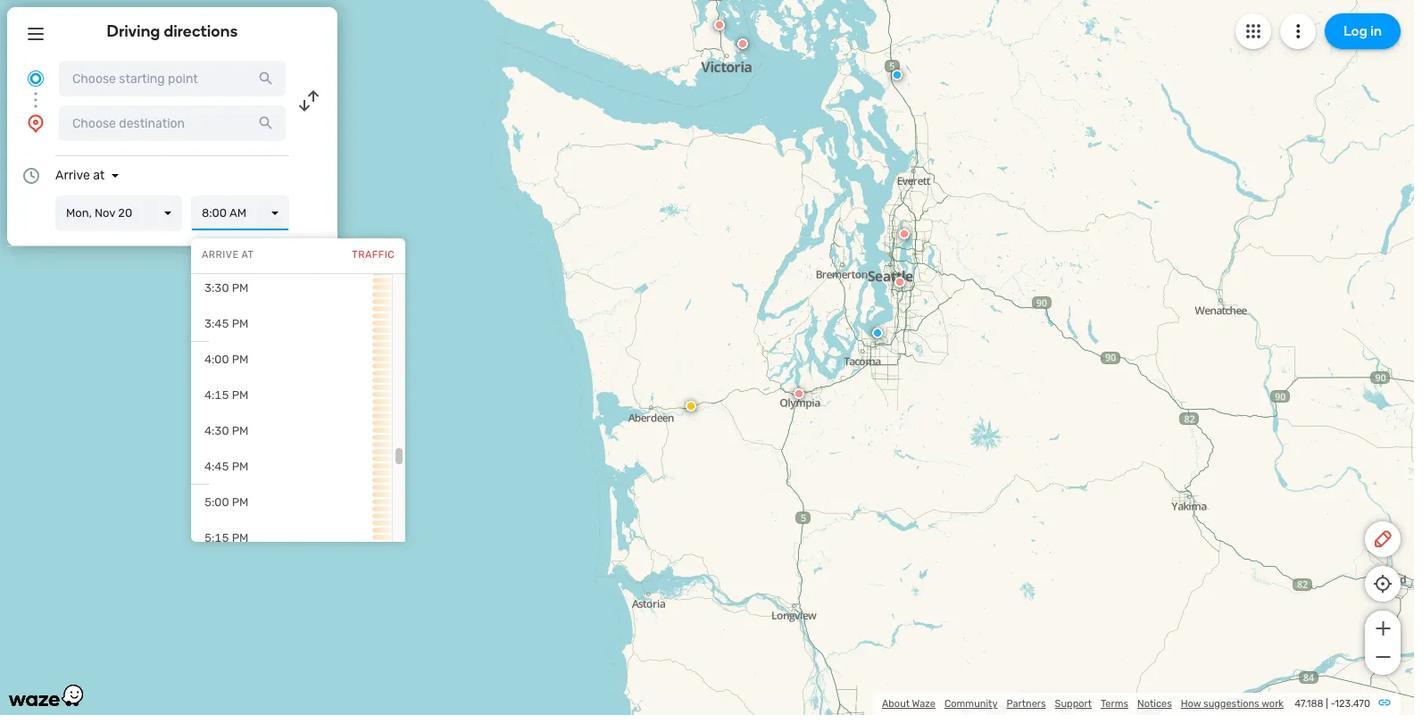 Task type: vqa. For each thing, say whether or not it's contained in the screenshot.
"BLVD" within USC Village, 929 W Jefferson Blvd #1620, Los Angeles, CA 90089, USA
no



Task type: describe. For each thing, give the bounding box(es) containing it.
4:15 pm
[[205, 389, 249, 402]]

4:30
[[205, 424, 229, 438]]

work
[[1262, 699, 1285, 710]]

mon, nov 20
[[66, 206, 132, 220]]

notices link
[[1138, 699, 1173, 710]]

4:45 pm option
[[191, 449, 392, 485]]

pm for 3:45 pm
[[232, 317, 249, 331]]

4:00
[[205, 353, 229, 366]]

8:00
[[202, 206, 227, 220]]

clock image
[[21, 165, 42, 187]]

3:30 pm option
[[191, 271, 392, 306]]

5:00 pm option
[[191, 485, 392, 521]]

0 vertical spatial at
[[93, 168, 105, 183]]

pm for 4:15 pm
[[232, 389, 249, 402]]

-
[[1331, 699, 1336, 710]]

4:30 pm
[[205, 424, 249, 438]]

community link
[[945, 699, 998, 710]]

4:45
[[205, 460, 229, 473]]

3:45
[[205, 317, 229, 331]]

5:00
[[205, 496, 229, 509]]

support link
[[1056, 699, 1092, 710]]

about
[[883, 699, 910, 710]]

suggestions
[[1204, 699, 1260, 710]]

pm for 4:00 pm
[[232, 353, 249, 366]]

8:00 am list box
[[191, 196, 289, 231]]

1 vertical spatial police image
[[873, 328, 883, 339]]

traffic
[[352, 249, 395, 261]]

4:45 pm
[[205, 460, 249, 473]]

location image
[[25, 113, 46, 134]]

partners link
[[1007, 699, 1047, 710]]

about waze community partners support terms notices how suggestions work
[[883, 699, 1285, 710]]

5:15
[[205, 532, 229, 545]]

1 vertical spatial arrive at
[[202, 249, 254, 261]]

3:45 pm
[[205, 317, 249, 331]]

0 vertical spatial police image
[[892, 70, 903, 80]]

how suggestions work link
[[1182, 699, 1285, 710]]

20
[[118, 206, 132, 220]]

pencil image
[[1373, 529, 1394, 550]]

5:15 pm option
[[191, 521, 392, 557]]

5:15 pm
[[205, 532, 249, 545]]

0 vertical spatial arrive
[[55, 168, 90, 183]]

5:00 pm
[[205, 496, 249, 509]]

directions
[[164, 21, 238, 41]]

123.470
[[1336, 699, 1371, 710]]



Task type: locate. For each thing, give the bounding box(es) containing it.
pm inside option
[[232, 424, 249, 438]]

3:30
[[205, 281, 229, 295]]

Choose destination text field
[[59, 105, 286, 141]]

arrive up the mon,
[[55, 168, 90, 183]]

arrive at up 3:30 pm
[[202, 249, 254, 261]]

pm right 4:00
[[232, 353, 249, 366]]

pm for 5:15 pm
[[232, 532, 249, 545]]

pm for 3:30 pm
[[232, 281, 249, 295]]

6 pm from the top
[[232, 460, 249, 473]]

notices
[[1138, 699, 1173, 710]]

4:00 pm option
[[191, 342, 392, 378]]

0 horizontal spatial arrive at
[[55, 168, 105, 183]]

terms
[[1101, 699, 1129, 710]]

pm for 5:00 pm
[[232, 496, 249, 509]]

1 horizontal spatial at
[[242, 249, 254, 261]]

Choose starting point text field
[[59, 61, 286, 96]]

road closed image
[[715, 20, 725, 30], [738, 38, 749, 49], [900, 229, 910, 239], [895, 277, 906, 288]]

at up mon, nov 20
[[93, 168, 105, 183]]

mon,
[[66, 206, 92, 220]]

pm right 4:15
[[232, 389, 249, 402]]

1 horizontal spatial arrive
[[202, 249, 239, 261]]

0 horizontal spatial arrive
[[55, 168, 90, 183]]

47.188
[[1295, 699, 1324, 710]]

how
[[1182, 699, 1202, 710]]

about waze link
[[883, 699, 936, 710]]

partners
[[1007, 699, 1047, 710]]

driving
[[107, 21, 160, 41]]

pm right 4:30
[[232, 424, 249, 438]]

pm right 5:00
[[232, 496, 249, 509]]

zoom in image
[[1373, 618, 1395, 640]]

nov
[[95, 206, 115, 220]]

hazard image
[[686, 401, 697, 412]]

at
[[93, 168, 105, 183], [242, 249, 254, 261]]

pm right 5:15
[[232, 532, 249, 545]]

0 horizontal spatial police image
[[873, 328, 883, 339]]

arrive
[[55, 168, 90, 183], [202, 249, 239, 261]]

police image
[[892, 70, 903, 80], [873, 328, 883, 339]]

pm for 4:45 pm
[[232, 460, 249, 473]]

4:15 pm option
[[191, 378, 392, 414]]

1 pm from the top
[[232, 281, 249, 295]]

support
[[1056, 699, 1092, 710]]

1 horizontal spatial police image
[[892, 70, 903, 80]]

3:45 pm option
[[191, 306, 392, 342]]

7 pm from the top
[[232, 496, 249, 509]]

pm right the 3:45
[[232, 317, 249, 331]]

community
[[945, 699, 998, 710]]

at up 3:30 pm
[[242, 249, 254, 261]]

3 pm from the top
[[232, 353, 249, 366]]

1 vertical spatial at
[[242, 249, 254, 261]]

pm right 4:45
[[232, 460, 249, 473]]

2 pm from the top
[[232, 317, 249, 331]]

4:15
[[205, 389, 229, 402]]

3:30 pm
[[205, 281, 249, 295]]

4:00 pm
[[205, 353, 249, 366]]

waze
[[913, 699, 936, 710]]

current location image
[[25, 68, 46, 89]]

arrive up 3:30
[[202, 249, 239, 261]]

terms link
[[1101, 699, 1129, 710]]

8 pm from the top
[[232, 532, 249, 545]]

driving directions
[[107, 21, 238, 41]]

4 pm from the top
[[232, 389, 249, 402]]

0 horizontal spatial at
[[93, 168, 105, 183]]

arrive at up the mon,
[[55, 168, 105, 183]]

pm
[[232, 281, 249, 295], [232, 317, 249, 331], [232, 353, 249, 366], [232, 389, 249, 402], [232, 424, 249, 438], [232, 460, 249, 473], [232, 496, 249, 509], [232, 532, 249, 545]]

1 horizontal spatial arrive at
[[202, 249, 254, 261]]

8:00 am
[[202, 206, 247, 220]]

0 vertical spatial arrive at
[[55, 168, 105, 183]]

5 pm from the top
[[232, 424, 249, 438]]

|
[[1327, 699, 1329, 710]]

arrive at
[[55, 168, 105, 183], [202, 249, 254, 261]]

mon, nov 20 list box
[[55, 196, 182, 231]]

road closed image
[[794, 389, 805, 399]]

link image
[[1378, 696, 1393, 710]]

4:30 pm option
[[191, 414, 392, 449]]

1 vertical spatial arrive
[[202, 249, 239, 261]]

pm right 3:30
[[232, 281, 249, 295]]

zoom out image
[[1373, 647, 1395, 668]]

pm for 4:30 pm
[[232, 424, 249, 438]]

47.188 | -123.470
[[1295, 699, 1371, 710]]

am
[[230, 206, 247, 220]]



